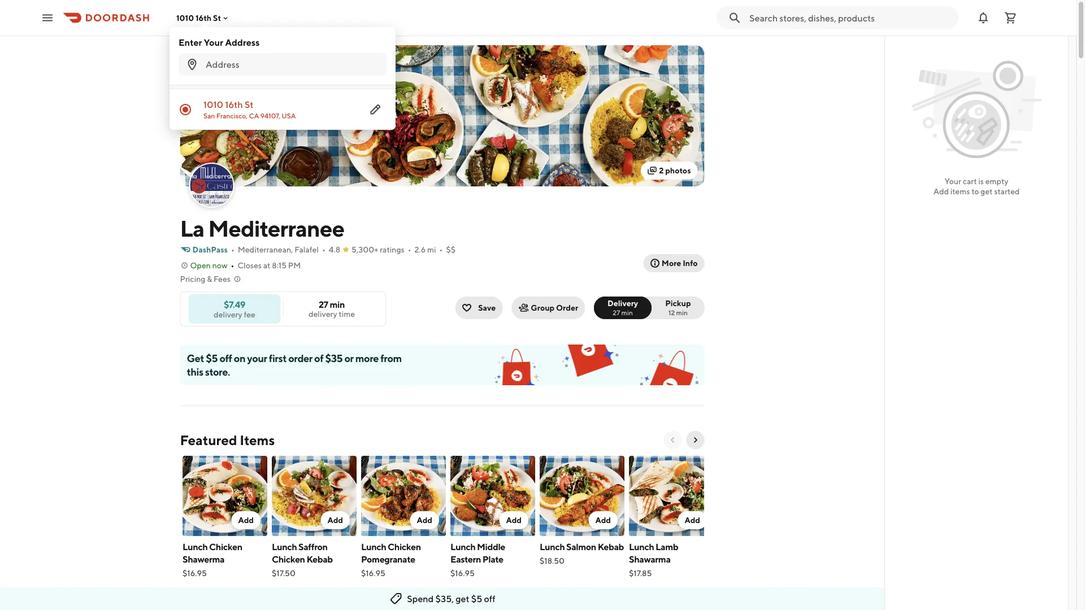 Task type: locate. For each thing, give the bounding box(es) containing it.
1 horizontal spatial $16.95
[[361, 569, 385, 578]]

16th for 1010 16th st
[[196, 13, 211, 22]]

lunch for lunch chicken pomegranate
[[361, 542, 386, 552]]

1 horizontal spatial delivery
[[309, 309, 337, 319]]

chicken up shawerma
[[209, 542, 242, 552]]

3 $16.95 from the left
[[450, 569, 474, 578]]

6 add button from the left
[[678, 511, 707, 530]]

2 horizontal spatial min
[[676, 309, 688, 316]]

chicken inside 'lunch saffron chicken kebab $17.50'
[[272, 554, 305, 565]]

4 lunch from the left
[[450, 542, 475, 552]]

save button
[[456, 297, 503, 319]]

get inside your cart is empty add items to get started
[[981, 187, 993, 196]]

1010 up the san
[[203, 99, 223, 110]]

lunch inside lunch middle eastern plate $16.95
[[450, 542, 475, 552]]

add button up salmon
[[588, 511, 617, 530]]

delivery inside $7.49 delivery fee
[[214, 310, 242, 319]]

lunch inside 'lunch saffron chicken kebab $17.50'
[[272, 542, 297, 552]]

lunch up $18.50 at the bottom of the page
[[539, 542, 564, 552]]

1 vertical spatial 16th
[[225, 99, 243, 110]]

la mediterranee image
[[180, 45, 704, 186], [190, 164, 233, 207]]

or
[[344, 352, 354, 364]]

off left the on
[[219, 352, 232, 364]]

$16.95 down eastern
[[450, 569, 474, 578]]

st inside 1010 16th st san francisco, ca 94107, usa
[[245, 99, 253, 110]]

1 horizontal spatial $5
[[471, 594, 482, 604]]

1 lunch from the left
[[182, 542, 207, 552]]

None radio
[[170, 89, 396, 130], [645, 297, 704, 319], [645, 297, 704, 319]]

delivery 27 min
[[608, 299, 638, 316]]

1 horizontal spatial 16th
[[225, 99, 243, 110]]

edit 1010 16th st from saved addresses image
[[368, 103, 382, 116]]

falafel
[[295, 245, 319, 254]]

lunch lamb shawarma $17.85
[[629, 542, 678, 578]]

off inside the get $5 off on your first order of $35 or more from this store.
[[219, 352, 232, 364]]

$18.50
[[539, 556, 564, 566]]

this
[[187, 366, 203, 378]]

min for delivery
[[621, 309, 633, 316]]

st for 1010 16th st san francisco, ca 94107, usa
[[245, 99, 253, 110]]

chicken up "$17.50" at the bottom
[[272, 554, 305, 565]]

1010
[[176, 13, 194, 22], [203, 99, 223, 110]]

none radio containing delivery
[[594, 297, 652, 319]]

2 horizontal spatial $16.95
[[450, 569, 474, 578]]

your up items
[[945, 177, 961, 186]]

kebab right salmon
[[597, 542, 624, 552]]

la
[[180, 215, 204, 242]]

• left 4.8
[[322, 245, 325, 254]]

1 horizontal spatial min
[[621, 309, 633, 316]]

more
[[662, 259, 681, 268]]

1 horizontal spatial off
[[484, 594, 495, 604]]

0 vertical spatial st
[[213, 13, 221, 22]]

&
[[207, 274, 212, 284]]

2.6 mi • $$
[[415, 245, 455, 254]]

5,300+ ratings •
[[352, 245, 411, 254]]

add inside your cart is empty add items to get started
[[933, 187, 949, 196]]

1 horizontal spatial st
[[245, 99, 253, 110]]

1 horizontal spatial 27
[[613, 309, 620, 316]]

1 vertical spatial st
[[245, 99, 253, 110]]

min up $35
[[330, 299, 345, 310]]

0 horizontal spatial $16.95
[[182, 569, 206, 578]]

1010 16th st san francisco, ca 94107, usa
[[203, 99, 296, 120]]

min inside the delivery 27 min
[[621, 309, 633, 316]]

0 horizontal spatial delivery
[[214, 310, 242, 319]]

your cart is empty add items to get started
[[933, 177, 1020, 196]]

0 horizontal spatial st
[[213, 13, 221, 22]]

order
[[556, 303, 578, 313]]

get
[[981, 187, 993, 196], [456, 594, 469, 604]]

16th for 1010 16th st san francisco, ca 94107, usa
[[225, 99, 243, 110]]

1 horizontal spatial get
[[981, 187, 993, 196]]

0 horizontal spatial 16th
[[196, 13, 211, 22]]

shawarma
[[629, 554, 670, 565]]

0 vertical spatial kebab
[[597, 542, 624, 552]]

photos
[[665, 166, 691, 175]]

store.
[[205, 366, 230, 378]]

27
[[319, 299, 328, 310], [613, 309, 620, 316]]

$35
[[325, 352, 343, 364]]

la mediterranee
[[180, 215, 344, 242]]

ratings
[[380, 245, 404, 254]]

0 horizontal spatial get
[[456, 594, 469, 604]]

get right to
[[981, 187, 993, 196]]

$16.95 inside lunch chicken pomegranate $16.95
[[361, 569, 385, 578]]

lunch inside 'lunch salmon kebab $18.50'
[[539, 542, 564, 552]]

5 lunch from the left
[[539, 542, 564, 552]]

16th
[[196, 13, 211, 22], [225, 99, 243, 110]]

kebab
[[597, 542, 624, 552], [306, 554, 332, 565]]

add button up middle at bottom
[[499, 511, 528, 530]]

min
[[330, 299, 345, 310], [621, 309, 633, 316], [676, 309, 688, 316]]

12
[[668, 309, 675, 316]]

dashpass •
[[192, 245, 234, 254]]

lamb
[[655, 542, 678, 552]]

lunch chicken shawerma image
[[182, 456, 267, 536]]

5 add button from the left
[[588, 511, 617, 530]]

min down delivery
[[621, 309, 633, 316]]

lunch chicken pomegranate image
[[361, 456, 446, 536]]

1 horizontal spatial chicken
[[272, 554, 305, 565]]

chicken up pomegranate
[[387, 542, 421, 552]]

add button up saffron
[[320, 511, 350, 530]]

2 lunch from the left
[[272, 542, 297, 552]]

0 vertical spatial 16th
[[196, 13, 211, 22]]

delivery left time at bottom
[[309, 309, 337, 319]]

0 vertical spatial off
[[219, 352, 232, 364]]

2
[[659, 166, 664, 175]]

$7.49 delivery fee
[[214, 299, 255, 319]]

kebab down saffron
[[306, 554, 332, 565]]

16th up francisco, at the left top
[[225, 99, 243, 110]]

fee
[[244, 310, 255, 319]]

notification bell image
[[977, 11, 990, 25]]

$16.95 inside lunch chicken shawerma $16.95
[[182, 569, 206, 578]]

pricing & fees button
[[180, 274, 242, 285]]

off down plate
[[484, 594, 495, 604]]

lunch inside lunch chicken shawerma $16.95
[[182, 542, 207, 552]]

lunch up shawerma
[[182, 542, 207, 552]]

lunch saffron chicken kebab $17.50
[[272, 542, 332, 578]]

lunch middle eastern plate $16.95
[[450, 542, 505, 578]]

add button up lunch chicken pomegranate $16.95
[[410, 511, 439, 530]]

1 horizontal spatial your
[[945, 177, 961, 186]]

0 horizontal spatial your
[[204, 37, 223, 48]]

• closes at 8:15 pm
[[231, 261, 301, 270]]

$17.85
[[629, 569, 652, 578]]

0 horizontal spatial off
[[219, 352, 232, 364]]

st up enter your address
[[213, 13, 221, 22]]

$$
[[446, 245, 455, 254]]

pricing
[[180, 274, 205, 284]]

0 horizontal spatial chicken
[[209, 542, 242, 552]]

closes
[[238, 261, 262, 270]]

1 vertical spatial kebab
[[306, 554, 332, 565]]

order methods option group
[[594, 297, 704, 319]]

pricing & fees
[[180, 274, 230, 284]]

add button up lamb
[[678, 511, 707, 530]]

1010 inside 1010 16th st san francisco, ca 94107, usa
[[203, 99, 223, 110]]

0 horizontal spatial 27
[[319, 299, 328, 310]]

kebab inside 'lunch saffron chicken kebab $17.50'
[[306, 554, 332, 565]]

2 $16.95 from the left
[[361, 569, 385, 578]]

st up ca
[[245, 99, 253, 110]]

6 lunch from the left
[[629, 542, 654, 552]]

lunch up "$17.50" at the bottom
[[272, 542, 297, 552]]

27 down delivery
[[613, 309, 620, 316]]

cart
[[963, 177, 977, 186]]

0 vertical spatial get
[[981, 187, 993, 196]]

francisco,
[[216, 112, 248, 120]]

open now
[[190, 261, 228, 270]]

1010 for 1010 16th st
[[176, 13, 194, 22]]

pm
[[288, 261, 301, 270]]

$16.95 for lunch chicken pomegranate
[[361, 569, 385, 578]]

chicken inside lunch chicken shawerma $16.95
[[209, 542, 242, 552]]

shawerma
[[182, 554, 224, 565]]

$16.95 down shawerma
[[182, 569, 206, 578]]

at
[[263, 261, 270, 270]]

0 horizontal spatial 1010
[[176, 13, 194, 22]]

1 vertical spatial 1010
[[203, 99, 223, 110]]

min down pickup at right
[[676, 309, 688, 316]]

min inside pickup 12 min
[[676, 309, 688, 316]]

add for lunch middle eastern plate
[[506, 516, 521, 525]]

lunch
[[182, 542, 207, 552], [272, 542, 297, 552], [361, 542, 386, 552], [450, 542, 475, 552], [539, 542, 564, 552], [629, 542, 654, 552]]

lunch up pomegranate
[[361, 542, 386, 552]]

started
[[994, 187, 1020, 196]]

chicken
[[209, 542, 242, 552], [387, 542, 421, 552], [272, 554, 305, 565]]

1 vertical spatial your
[[945, 177, 961, 186]]

san
[[203, 112, 215, 120]]

$16.95 down pomegranate
[[361, 569, 385, 578]]

3 lunch from the left
[[361, 542, 386, 552]]

add button up lunch chicken shawerma $16.95
[[231, 511, 260, 530]]

lunch inside lunch lamb shawarma $17.85
[[629, 542, 654, 552]]

chicken inside lunch chicken pomegranate $16.95
[[387, 542, 421, 552]]

1 $16.95 from the left
[[182, 569, 206, 578]]

order
[[288, 352, 312, 364]]

kebab inside 'lunch salmon kebab $18.50'
[[597, 542, 624, 552]]

delivery
[[309, 309, 337, 319], [214, 310, 242, 319]]

2 horizontal spatial chicken
[[387, 542, 421, 552]]

1010 up enter
[[176, 13, 194, 22]]

add button for lunch chicken shawerma
[[231, 511, 260, 530]]

1 vertical spatial $5
[[471, 594, 482, 604]]

time
[[339, 309, 355, 319]]

delivery left fee
[[214, 310, 242, 319]]

lunch inside lunch chicken pomegranate $16.95
[[361, 542, 386, 552]]

lunch up shawarma
[[629, 542, 654, 552]]

mediterranean,
[[238, 245, 293, 254]]

0 vertical spatial 1010
[[176, 13, 194, 22]]

4 add button from the left
[[499, 511, 528, 530]]

16th inside 1010 16th st san francisco, ca 94107, usa
[[225, 99, 243, 110]]

2 add button from the left
[[320, 511, 350, 530]]

0 horizontal spatial kebab
[[306, 554, 332, 565]]

16th up enter
[[196, 13, 211, 22]]

27 left time at bottom
[[319, 299, 328, 310]]

add
[[933, 187, 949, 196], [238, 516, 253, 525], [327, 516, 343, 525], [416, 516, 432, 525], [506, 516, 521, 525], [595, 516, 611, 525], [684, 516, 700, 525]]

get right $35,
[[456, 594, 469, 604]]

1 add button from the left
[[231, 511, 260, 530]]

your right enter
[[204, 37, 223, 48]]

lunch for lunch salmon kebab
[[539, 542, 564, 552]]

•
[[231, 245, 234, 254], [322, 245, 325, 254], [408, 245, 411, 254], [439, 245, 443, 254], [231, 261, 234, 270]]

$5 right $35,
[[471, 594, 482, 604]]

add for lunch salmon kebab
[[595, 516, 611, 525]]

0 horizontal spatial min
[[330, 299, 345, 310]]

3 add button from the left
[[410, 511, 439, 530]]

0 vertical spatial $5
[[206, 352, 218, 364]]

none radio containing 1010 16th st
[[170, 89, 396, 130]]

1 horizontal spatial 1010
[[203, 99, 223, 110]]

$5
[[206, 352, 218, 364], [471, 594, 482, 604]]

lunch up eastern
[[450, 542, 475, 552]]

$16.95
[[182, 569, 206, 578], [361, 569, 385, 578], [450, 569, 474, 578]]

lunch salmon kebab $18.50
[[539, 542, 624, 566]]

add button for lunch middle eastern plate
[[499, 511, 528, 530]]

94107,
[[260, 112, 280, 120]]

featured
[[180, 432, 237, 448]]

group order button
[[512, 297, 585, 319]]

add for lunch lamb shawarma
[[684, 516, 700, 525]]

None radio
[[594, 297, 652, 319]]

$5 up store.
[[206, 352, 218, 364]]

0 horizontal spatial $5
[[206, 352, 218, 364]]

lunch for lunch lamb shawarma
[[629, 542, 654, 552]]

• right mi
[[439, 245, 443, 254]]

your
[[204, 37, 223, 48], [945, 177, 961, 186]]

your inside your cart is empty add items to get started
[[945, 177, 961, 186]]

1 horizontal spatial kebab
[[597, 542, 624, 552]]

8:15
[[272, 261, 287, 270]]



Task type: vqa. For each thing, say whether or not it's contained in the screenshot.


Task type: describe. For each thing, give the bounding box(es) containing it.
address
[[225, 37, 260, 48]]

$16.95 inside lunch middle eastern plate $16.95
[[450, 569, 474, 578]]

get $5 off on your first order of $35 or more from this store.
[[187, 352, 402, 378]]

salmon
[[566, 542, 596, 552]]

Store search: begin typing to search for stores available on DoorDash text field
[[749, 12, 952, 24]]

featured items heading
[[180, 431, 275, 449]]

pickup 12 min
[[665, 299, 691, 316]]

lunch salmon kebab image
[[539, 456, 624, 536]]

lunch middle eastern plate image
[[450, 456, 535, 536]]

on
[[234, 352, 245, 364]]

1010 for 1010 16th st san francisco, ca 94107, usa
[[203, 99, 223, 110]]

add button for lunch lamb shawarma
[[678, 511, 707, 530]]

is
[[978, 177, 984, 186]]

lunch saffron chicken kebab image
[[272, 456, 356, 536]]

first
[[269, 352, 287, 364]]

add for lunch saffron chicken kebab
[[327, 516, 343, 525]]

none radio edit 1010 16th st from saved addresses
[[170, 89, 396, 130]]

spend $35, get $5 off
[[407, 594, 495, 604]]

group order
[[531, 303, 578, 313]]

eastern
[[450, 554, 481, 565]]

1010 16th st
[[176, 13, 221, 22]]

mediterranean, falafel
[[238, 245, 319, 254]]

ca
[[249, 112, 259, 120]]

next button of carousel image
[[691, 436, 700, 445]]

lunch for lunch middle eastern plate
[[450, 542, 475, 552]]

empty
[[985, 177, 1008, 186]]

delivery inside 27 min delivery time
[[309, 309, 337, 319]]

5,300+
[[352, 245, 378, 254]]

more info button
[[644, 254, 704, 272]]

min for pickup
[[676, 309, 688, 316]]

open
[[190, 261, 211, 270]]

now
[[212, 261, 228, 270]]

items
[[950, 187, 970, 196]]

$7.49
[[224, 299, 245, 310]]

4.8
[[329, 245, 340, 254]]

27 min delivery time
[[309, 299, 355, 319]]

2.6
[[415, 245, 426, 254]]

lunch for lunch chicken shawerma
[[182, 542, 207, 552]]

Enter Your Address text field
[[206, 58, 380, 71]]

min inside 27 min delivery time
[[330, 299, 345, 310]]

2 photos
[[659, 166, 691, 175]]

more
[[355, 352, 379, 364]]

• right now
[[231, 261, 234, 270]]

1 vertical spatial off
[[484, 594, 495, 604]]

add button for lunch saffron chicken kebab
[[320, 511, 350, 530]]

st for 1010 16th st
[[213, 13, 221, 22]]

fees
[[214, 274, 230, 284]]

saffron
[[298, 542, 327, 552]]

add for lunch chicken pomegranate
[[416, 516, 432, 525]]

mediterranee
[[208, 215, 344, 242]]

$5 inside the get $5 off on your first order of $35 or more from this store.
[[206, 352, 218, 364]]

$35,
[[435, 594, 454, 604]]

chicken for pomegranate
[[387, 542, 421, 552]]

1010 16th st button
[[176, 13, 230, 22]]

group
[[531, 303, 554, 313]]

your
[[247, 352, 267, 364]]

get
[[187, 352, 204, 364]]

• left 2.6
[[408, 245, 411, 254]]

save
[[478, 303, 496, 313]]

$17.50
[[272, 569, 295, 578]]

1 vertical spatial get
[[456, 594, 469, 604]]

previous button of carousel image
[[668, 436, 677, 445]]

info
[[683, 259, 698, 268]]

open menu image
[[41, 11, 54, 25]]

enter your address
[[179, 37, 260, 48]]

0 vertical spatial your
[[204, 37, 223, 48]]

lunch chicken shawerma $16.95
[[182, 542, 242, 578]]

$16.95 for lunch chicken shawerma
[[182, 569, 206, 578]]

add button for lunch salmon kebab
[[588, 511, 617, 530]]

0 items, open order cart image
[[1004, 11, 1017, 25]]

27 inside the delivery 27 min
[[613, 309, 620, 316]]

2 photos button
[[641, 162, 698, 180]]

to
[[972, 187, 979, 196]]

mi
[[427, 245, 436, 254]]

delivery
[[608, 299, 638, 308]]

add button for lunch chicken pomegranate
[[410, 511, 439, 530]]

enter
[[179, 37, 202, 48]]

lunch lamb shawarma image
[[629, 456, 713, 536]]

27 inside 27 min delivery time
[[319, 299, 328, 310]]

pickup
[[665, 299, 691, 308]]

pomegranate
[[361, 554, 415, 565]]

add for lunch chicken shawerma
[[238, 516, 253, 525]]

of
[[314, 352, 323, 364]]

featured items
[[180, 432, 275, 448]]

lunch for lunch saffron chicken kebab
[[272, 542, 297, 552]]

plate
[[482, 554, 503, 565]]

spend
[[407, 594, 434, 604]]

chicken for shawerma
[[209, 542, 242, 552]]

usa
[[282, 112, 296, 120]]

items
[[240, 432, 275, 448]]

• right dashpass
[[231, 245, 234, 254]]

more info
[[662, 259, 698, 268]]



